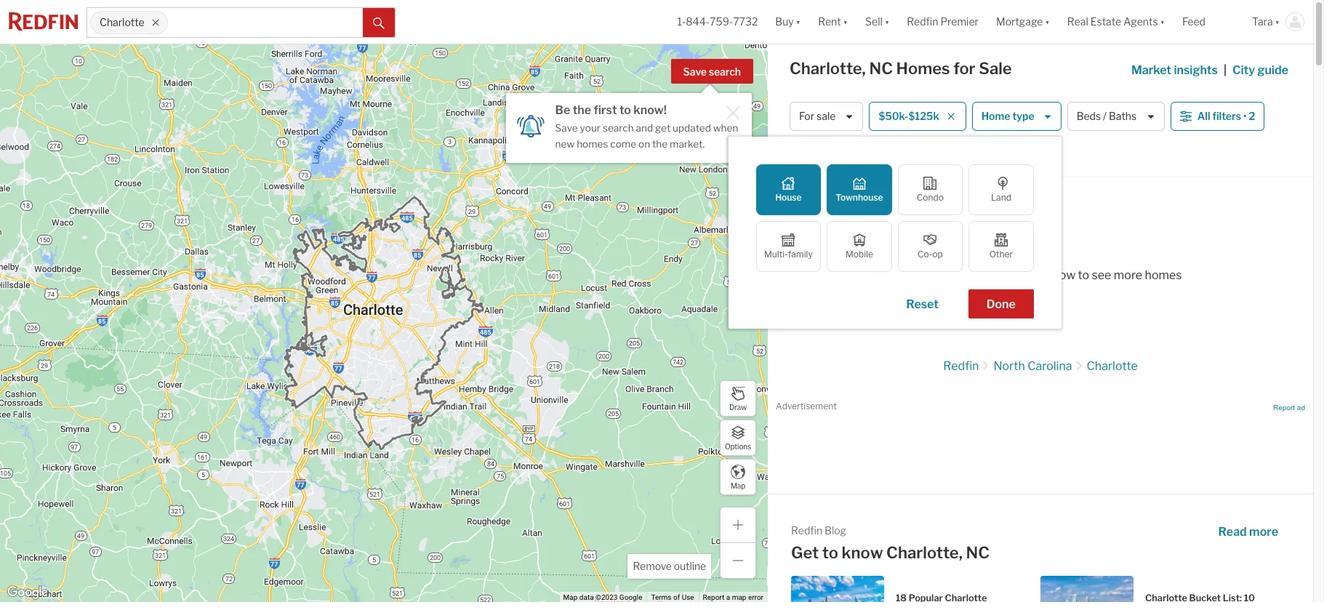 Task type: locate. For each thing, give the bounding box(es) containing it.
the inside save your search and get updated when new homes come on the market.
[[652, 138, 668, 150]]

1 horizontal spatial charlotte,
[[887, 543, 963, 562]]

0 vertical spatial to
[[620, 103, 631, 117]]

0 vertical spatial map
[[731, 481, 746, 490]]

terms of use link
[[651, 594, 694, 602]]

•
[[1244, 110, 1247, 122], [839, 152, 842, 165]]

• left 2
[[1244, 110, 1247, 122]]

0 vertical spatial townhouse
[[836, 192, 883, 203]]

1 vertical spatial reset
[[906, 297, 939, 311]]

▾ for buy ▾
[[796, 16, 801, 28]]

report a map error link
[[703, 594, 764, 602]]

report inside button
[[1274, 404, 1295, 412]]

Co-op checkbox
[[898, 221, 963, 272]]

1-844-759-7732 link
[[677, 16, 758, 28]]

save inside button
[[683, 65, 707, 78]]

1 vertical spatial •
[[839, 152, 842, 165]]

1 horizontal spatial map
[[855, 248, 879, 262]]

redfin inside button
[[907, 16, 939, 28]]

1 vertical spatial report
[[703, 594, 725, 602]]

2 vertical spatial homes
[[1145, 268, 1182, 282]]

options button
[[720, 420, 756, 456]]

1 horizontal spatial save
[[683, 65, 707, 78]]

dialog
[[729, 137, 1062, 329]]

0 vertical spatial charlotte,
[[790, 59, 866, 78]]

no
[[788, 201, 809, 220]]

remove outline
[[633, 560, 706, 572]]

filters right all
[[1213, 110, 1242, 122]]

more
[[1114, 268, 1143, 282], [1250, 525, 1279, 539]]

▾ right tara
[[1275, 16, 1280, 28]]

1 horizontal spatial report
[[1274, 404, 1295, 412]]

charlotte,
[[790, 59, 866, 78], [887, 543, 963, 562]]

rent ▾ button
[[818, 0, 848, 44]]

▾ for mortgage ▾
[[1045, 16, 1050, 28]]

reset inside reset button
[[906, 297, 939, 311]]

map down options
[[731, 481, 746, 490]]

map right a
[[732, 594, 747, 602]]

search inside save your search and get updated when new homes come on the market.
[[603, 122, 634, 134]]

outline
[[674, 560, 706, 572]]

1 horizontal spatial nc
[[966, 543, 990, 562]]

1 horizontal spatial of
[[968, 268, 980, 282]]

1 horizontal spatial •
[[1244, 110, 1247, 122]]

$125k
[[909, 110, 939, 122]]

sell
[[866, 16, 883, 28]]

1 horizontal spatial redfin
[[907, 16, 939, 28]]

when
[[713, 122, 739, 134]]

tara ▾
[[1252, 16, 1280, 28]]

recommended button
[[873, 151, 961, 165]]

0 vertical spatial homes
[[577, 138, 608, 150]]

the up all
[[834, 248, 853, 262]]

1 vertical spatial of
[[673, 594, 680, 602]]

or
[[888, 268, 899, 282]]

0 horizontal spatial more
[[1114, 268, 1143, 282]]

north
[[994, 359, 1025, 373]]

for
[[954, 59, 976, 78]]

sale
[[979, 59, 1012, 78]]

None search field
[[168, 8, 363, 37]]

0 horizontal spatial townhouse
[[836, 192, 883, 203]]

advertisement
[[776, 401, 837, 412]]

2 horizontal spatial redfin
[[943, 359, 979, 373]]

ad
[[1297, 404, 1306, 412]]

save up new
[[555, 122, 578, 134]]

▾ right sell
[[885, 16, 890, 28]]

• for filters
[[1244, 110, 1247, 122]]

0 vertical spatial more
[[1114, 268, 1143, 282]]

google image
[[4, 583, 52, 602]]

search down 759-
[[709, 65, 741, 78]]

1 vertical spatial redfin
[[943, 359, 979, 373]]

townhouse down remove
[[895, 309, 950, 321]]

beds / baths button
[[1067, 102, 1165, 131]]

of inside zoom out clear the map boundary reset all filters or remove one of your filters below to see more homes
[[968, 268, 980, 282]]

your down first
[[580, 122, 601, 134]]

House checkbox
[[756, 164, 821, 215]]

charlotte, nc homes for sale
[[790, 59, 1012, 78]]

homes right new
[[577, 138, 608, 150]]

sell ▾ button
[[857, 0, 898, 44]]

redfin
[[907, 16, 939, 28], [943, 359, 979, 373], [791, 524, 823, 537]]

mortgage ▾ button
[[988, 0, 1059, 44]]

beds / baths
[[1077, 110, 1137, 122]]

be the first to know! dialog
[[506, 84, 752, 163]]

1 horizontal spatial charlotte
[[1087, 359, 1138, 373]]

be the first to know!
[[555, 103, 667, 117]]

all
[[1198, 110, 1211, 122]]

4 ▾ from the left
[[1045, 16, 1050, 28]]

filters down the clear the map boundary button
[[852, 268, 885, 282]]

redfin blog
[[791, 524, 847, 537]]

submit search image
[[373, 17, 385, 29]]

▾ right agents
[[1160, 16, 1165, 28]]

charlotte right carolina
[[1087, 359, 1138, 373]]

beds
[[1077, 110, 1101, 122]]

estate
[[1091, 16, 1122, 28]]

▾ right rent
[[843, 16, 848, 28]]

0 horizontal spatial homes
[[577, 138, 608, 150]]

2 vertical spatial to
[[822, 543, 839, 562]]

0 horizontal spatial save
[[555, 122, 578, 134]]

more right read
[[1250, 525, 1279, 539]]

0 vertical spatial redfin
[[907, 16, 939, 28]]

the right be
[[573, 103, 591, 117]]

0 horizontal spatial report
[[703, 594, 725, 602]]

map left data
[[563, 594, 578, 602]]

out
[[837, 228, 856, 241]]

0 vertical spatial •
[[1244, 110, 1247, 122]]

charlotte left remove charlotte icon
[[100, 16, 144, 29]]

option group containing house
[[756, 164, 1034, 272]]

house
[[775, 192, 802, 203]]

1 vertical spatial homes
[[799, 152, 832, 164]]

market.
[[670, 138, 705, 150]]

1 vertical spatial to
[[1078, 268, 1090, 282]]

1 vertical spatial more
[[1250, 525, 1279, 539]]

reset down remove
[[906, 297, 939, 311]]

of right one
[[968, 268, 980, 282]]

updated
[[673, 122, 711, 134]]

reset
[[803, 268, 835, 282], [906, 297, 939, 311]]

of left use
[[673, 594, 680, 602]]

zoom
[[803, 228, 835, 241]]

reset inside zoom out clear the map boundary reset all filters or remove one of your filters below to see more homes
[[803, 268, 835, 282]]

0 horizontal spatial map
[[732, 594, 747, 602]]

insights
[[1174, 63, 1218, 77]]

recommended
[[876, 152, 949, 164]]

townhouse
[[836, 192, 883, 203], [895, 309, 950, 321]]

charlotte, right know
[[887, 543, 963, 562]]

save down 844-
[[683, 65, 707, 78]]

2 horizontal spatial homes
[[1145, 268, 1182, 282]]

2 vertical spatial the
[[834, 248, 853, 262]]

your inside save your search and get updated when new homes come on the market.
[[580, 122, 601, 134]]

new
[[555, 138, 575, 150]]

Townhouse checkbox
[[827, 164, 892, 215]]

0 vertical spatial map
[[855, 248, 879, 262]]

2 horizontal spatial the
[[834, 248, 853, 262]]

remove
[[902, 268, 943, 282]]

$50k-$125k button
[[869, 102, 966, 131]]

redfin for redfin blog
[[791, 524, 823, 537]]

0 horizontal spatial charlotte
[[100, 16, 144, 29]]

6 ▾ from the left
[[1275, 16, 1280, 28]]

0 vertical spatial your
[[580, 122, 601, 134]]

0 horizontal spatial to
[[620, 103, 631, 117]]

townhouse up out
[[836, 192, 883, 203]]

homes right 0
[[799, 152, 832, 164]]

1 horizontal spatial to
[[822, 543, 839, 562]]

▾
[[796, 16, 801, 28], [843, 16, 848, 28], [885, 16, 890, 28], [1045, 16, 1050, 28], [1160, 16, 1165, 28], [1275, 16, 1280, 28]]

0 horizontal spatial filters
[[852, 268, 885, 282]]

2 ▾ from the left
[[843, 16, 848, 28]]

map down out
[[855, 248, 879, 262]]

home type button
[[972, 102, 1062, 131]]

1 horizontal spatial search
[[709, 65, 741, 78]]

all filters • 2
[[1198, 110, 1256, 122]]

0 vertical spatial report
[[1274, 404, 1295, 412]]

multi-family
[[764, 249, 813, 260]]

save
[[683, 65, 707, 78], [555, 122, 578, 134]]

3 ▾ from the left
[[885, 16, 890, 28]]

agents
[[1124, 16, 1158, 28]]

0 vertical spatial search
[[709, 65, 741, 78]]

nc
[[869, 59, 893, 78], [966, 543, 990, 562]]

1 horizontal spatial the
[[652, 138, 668, 150]]

2 vertical spatial redfin
[[791, 524, 823, 537]]

1 vertical spatial charlotte,
[[887, 543, 963, 562]]

to down blog
[[822, 543, 839, 562]]

buy
[[776, 16, 794, 28]]

1 horizontal spatial reset
[[906, 297, 939, 311]]

search inside button
[[709, 65, 741, 78]]

real estate agents ▾ link
[[1068, 0, 1165, 44]]

redfin left north at bottom right
[[943, 359, 979, 373]]

$50k-
[[879, 110, 909, 122]]

1 ▾ from the left
[[796, 16, 801, 28]]

to
[[620, 103, 631, 117], [1078, 268, 1090, 282], [822, 543, 839, 562]]

• inside '0 homes • sort : recommended'
[[839, 152, 842, 165]]

▾ right mortgage
[[1045, 16, 1050, 28]]

the right on
[[652, 138, 668, 150]]

to right first
[[620, 103, 631, 117]]

guide
[[1258, 63, 1289, 77]]

map inside button
[[731, 481, 746, 490]]

your down other
[[982, 268, 1007, 282]]

use
[[682, 594, 694, 602]]

homes right see
[[1145, 268, 1182, 282]]

report ad button
[[1274, 404, 1306, 415]]

search up come
[[603, 122, 634, 134]]

0 vertical spatial charlotte
[[100, 16, 144, 29]]

0 horizontal spatial charlotte,
[[790, 59, 866, 78]]

1 horizontal spatial townhouse
[[895, 309, 950, 321]]

1 vertical spatial search
[[603, 122, 634, 134]]

homes inside zoom out clear the map boundary reset all filters or remove one of your filters below to see more homes
[[1145, 268, 1182, 282]]

1 vertical spatial save
[[555, 122, 578, 134]]

0 horizontal spatial map
[[563, 594, 578, 602]]

charlotte, down rent
[[790, 59, 866, 78]]

more right see
[[1114, 268, 1143, 282]]

2
[[1249, 110, 1256, 122]]

reset down 'clear'
[[803, 268, 835, 282]]

remove outline button
[[628, 554, 711, 579]]

▾ right buy
[[796, 16, 801, 28]]

0 horizontal spatial your
[[580, 122, 601, 134]]

0 vertical spatial reset
[[803, 268, 835, 282]]

0 horizontal spatial search
[[603, 122, 634, 134]]

0 vertical spatial of
[[968, 268, 980, 282]]

the
[[573, 103, 591, 117], [652, 138, 668, 150], [834, 248, 853, 262]]

0 horizontal spatial of
[[673, 594, 680, 602]]

report
[[1274, 404, 1295, 412], [703, 594, 725, 602]]

save inside save your search and get updated when new homes come on the market.
[[555, 122, 578, 134]]

1 vertical spatial map
[[563, 594, 578, 602]]

report left a
[[703, 594, 725, 602]]

and
[[636, 122, 653, 134]]

1 horizontal spatial map
[[731, 481, 746, 490]]

filters down other
[[1009, 268, 1041, 282]]

0 horizontal spatial •
[[839, 152, 842, 165]]

to left see
[[1078, 268, 1090, 282]]

home type
[[982, 110, 1035, 122]]

• inside button
[[1244, 110, 1247, 122]]

other
[[990, 249, 1013, 260]]

1-
[[677, 16, 686, 28]]

redfin left premier
[[907, 16, 939, 28]]

2 horizontal spatial to
[[1078, 268, 1090, 282]]

know!
[[634, 103, 667, 117]]

2 horizontal spatial filters
[[1213, 110, 1242, 122]]

save for save search
[[683, 65, 707, 78]]

report left ad
[[1274, 404, 1295, 412]]

market
[[1132, 63, 1172, 77]]

homes inside save your search and get updated when new homes come on the market.
[[577, 138, 608, 150]]

©2023
[[596, 594, 618, 602]]

1 vertical spatial the
[[652, 138, 668, 150]]

option group inside dialog
[[756, 164, 1034, 272]]

0 horizontal spatial redfin
[[791, 524, 823, 537]]

1 horizontal spatial filters
[[1009, 268, 1041, 282]]

more inside zoom out clear the map boundary reset all filters or remove one of your filters below to see more homes
[[1114, 268, 1143, 282]]

1 horizontal spatial homes
[[799, 152, 832, 164]]

feed button
[[1174, 0, 1244, 44]]

0 vertical spatial nc
[[869, 59, 893, 78]]

boundary
[[881, 248, 933, 262]]

0 horizontal spatial reset
[[803, 268, 835, 282]]

0 horizontal spatial the
[[573, 103, 591, 117]]

Land checkbox
[[969, 164, 1034, 215]]

0 vertical spatial save
[[683, 65, 707, 78]]

redfin up get
[[791, 524, 823, 537]]

homes
[[896, 59, 950, 78]]

option group
[[756, 164, 1034, 272]]

759-
[[710, 16, 733, 28]]

home
[[982, 110, 1011, 122]]

• left sort
[[839, 152, 842, 165]]

1 vertical spatial your
[[982, 268, 1007, 282]]

/
[[1103, 110, 1107, 122]]

1 vertical spatial charlotte
[[1087, 359, 1138, 373]]

report a map error
[[703, 594, 764, 602]]

1 horizontal spatial your
[[982, 268, 1007, 282]]



Task type: describe. For each thing, give the bounding box(es) containing it.
baths
[[1109, 110, 1137, 122]]

buy ▾ button
[[776, 0, 801, 44]]

land
[[991, 192, 1012, 203]]

rent ▾
[[818, 16, 848, 28]]

blog
[[825, 524, 847, 537]]

mobile
[[846, 249, 873, 260]]

▾ for sell ▾
[[885, 16, 890, 28]]

|
[[1224, 63, 1227, 77]]

• for homes
[[839, 152, 842, 165]]

▾ for tara ▾
[[1275, 16, 1280, 28]]

a
[[726, 594, 730, 602]]

all
[[838, 268, 850, 282]]

premier
[[941, 16, 979, 28]]

the inside zoom out clear the map boundary reset all filters or remove one of your filters below to see more homes
[[834, 248, 853, 262]]

Condo checkbox
[[898, 164, 963, 215]]

map for map data ©2023 google
[[563, 594, 578, 602]]

rent
[[818, 16, 841, 28]]

1 vertical spatial map
[[732, 594, 747, 602]]

for
[[799, 110, 815, 122]]

844-
[[686, 16, 710, 28]]

charlotte link
[[1087, 359, 1138, 373]]

get
[[791, 543, 819, 562]]

homes inside '0 homes • sort : recommended'
[[799, 152, 832, 164]]

no results
[[788, 201, 865, 220]]

sale
[[817, 110, 836, 122]]

save search
[[683, 65, 741, 78]]

Mobile checkbox
[[827, 221, 892, 272]]

your inside zoom out clear the map boundary reset all filters or remove one of your filters below to see more homes
[[982, 268, 1007, 282]]

save for save your search and get updated when new homes come on the market.
[[555, 122, 578, 134]]

for sale
[[799, 110, 836, 122]]

north carolina link
[[994, 359, 1072, 373]]

remove $50k-$125k image
[[947, 112, 955, 121]]

done
[[987, 297, 1016, 311]]

all filters • 2 button
[[1171, 102, 1265, 131]]

market insights link
[[1132, 47, 1218, 79]]

▾ for rent ▾
[[843, 16, 848, 28]]

buy ▾ button
[[767, 0, 810, 44]]

5 ▾ from the left
[[1160, 16, 1165, 28]]

market insights | city guide
[[1132, 63, 1289, 77]]

map for map
[[731, 481, 746, 490]]

1 vertical spatial nc
[[966, 543, 990, 562]]

city
[[1233, 63, 1255, 77]]

dialog containing reset
[[729, 137, 1062, 329]]

google
[[620, 594, 643, 602]]

north carolina
[[994, 359, 1072, 373]]

co-op
[[918, 249, 943, 260]]

:
[[871, 152, 873, 164]]

one
[[945, 268, 966, 282]]

filters inside button
[[1213, 110, 1242, 122]]

read
[[1219, 525, 1247, 539]]

for sale button
[[790, 102, 864, 131]]

1 vertical spatial townhouse
[[895, 309, 950, 321]]

terms
[[651, 594, 672, 602]]

ad region
[[776, 413, 1306, 478]]

mortgage ▾ button
[[996, 0, 1050, 44]]

map region
[[0, 0, 923, 602]]

first
[[594, 103, 617, 117]]

map inside zoom out clear the map boundary reset all filters or remove one of your filters below to see more homes
[[855, 248, 879, 262]]

report ad
[[1274, 404, 1306, 412]]

know
[[842, 543, 883, 562]]

sell ▾
[[866, 16, 890, 28]]

options
[[725, 442, 751, 451]]

to inside dialog
[[620, 103, 631, 117]]

0 horizontal spatial nc
[[869, 59, 893, 78]]

Other checkbox
[[969, 221, 1034, 272]]

redfin premier
[[907, 16, 979, 28]]

see
[[1092, 268, 1112, 282]]

done button
[[969, 289, 1034, 319]]

report for report ad
[[1274, 404, 1295, 412]]

0
[[790, 152, 797, 164]]

7732
[[733, 16, 758, 28]]

be
[[555, 103, 570, 117]]

redfin for redfin premier
[[907, 16, 939, 28]]

remove charlotte image
[[152, 18, 160, 27]]

sell ▾ button
[[866, 0, 890, 44]]

0 homes • sort : recommended
[[790, 152, 949, 165]]

real estate agents ▾
[[1068, 16, 1165, 28]]

real estate agents ▾ button
[[1059, 0, 1174, 44]]

condo
[[917, 192, 944, 203]]

buy ▾
[[776, 16, 801, 28]]

townhouse inside checkbox
[[836, 192, 883, 203]]

redfin for redfin
[[943, 359, 979, 373]]

read more
[[1219, 525, 1279, 539]]

draw
[[729, 403, 747, 411]]

report for report a map error
[[703, 594, 725, 602]]

Multi-family checkbox
[[756, 221, 821, 272]]

multi-
[[764, 249, 788, 260]]

remove
[[633, 560, 672, 572]]

0 vertical spatial the
[[573, 103, 591, 117]]

results
[[813, 201, 865, 220]]

come
[[610, 138, 636, 150]]

sort
[[850, 152, 871, 164]]

feed
[[1183, 16, 1206, 28]]

1 horizontal spatial more
[[1250, 525, 1279, 539]]

below
[[1043, 268, 1076, 282]]

to inside zoom out clear the map boundary reset all filters or remove one of your filters below to see more homes
[[1078, 268, 1090, 282]]

clear the map boundary button
[[802, 248, 934, 262]]

mortgage ▾
[[996, 16, 1050, 28]]

rent ▾ button
[[810, 0, 857, 44]]

map button
[[720, 459, 756, 495]]

carolina
[[1028, 359, 1072, 373]]

clear
[[803, 248, 832, 262]]

1-844-759-7732
[[677, 16, 758, 28]]

mortgage
[[996, 16, 1043, 28]]

real
[[1068, 16, 1089, 28]]

city guide link
[[1233, 62, 1292, 79]]



Task type: vqa. For each thing, say whether or not it's contained in the screenshot.
the topmost "month"
no



